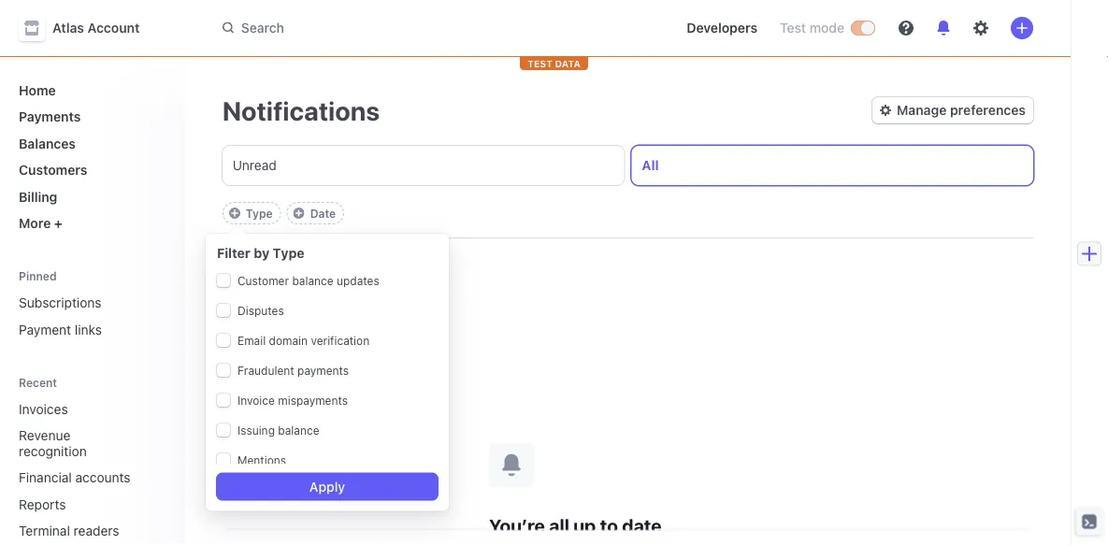 Task type: describe. For each thing, give the bounding box(es) containing it.
1 vertical spatial type
[[273, 245, 305, 261]]

you're
[[489, 515, 545, 537]]

atlas
[[52, 20, 84, 36]]

by
[[254, 245, 270, 261]]

date
[[623, 515, 662, 537]]

manage preferences
[[897, 102, 1026, 118]]

developers link
[[680, 13, 765, 43]]

email domain verification
[[238, 334, 370, 347]]

all
[[549, 515, 570, 537]]

links
[[75, 322, 102, 337]]

all button
[[632, 146, 1034, 185]]

date
[[310, 207, 336, 220]]

manage
[[897, 102, 947, 118]]

pinned element
[[11, 288, 170, 345]]

subscriptions
[[19, 295, 102, 311]]

payments
[[298, 364, 349, 377]]

balance for customer
[[292, 274, 334, 287]]

issuing balance
[[238, 424, 320, 437]]

recent navigation links element
[[0, 367, 185, 545]]

pinned
[[19, 270, 57, 283]]

settings image
[[974, 21, 989, 36]]

payment links link
[[11, 314, 170, 345]]

subscriptions link
[[11, 288, 170, 318]]

customers link
[[11, 155, 170, 185]]

unread
[[233, 158, 277, 173]]

payments link
[[11, 102, 170, 132]]

Search text field
[[211, 11, 657, 45]]

billing
[[19, 189, 57, 204]]

payment links
[[19, 322, 102, 337]]

filter
[[217, 245, 251, 261]]

help image
[[899, 21, 914, 36]]

notifications
[[222, 95, 380, 126]]

home link
[[11, 75, 170, 105]]

test mode
[[780, 20, 845, 36]]

recent
[[19, 376, 57, 389]]

test
[[528, 58, 553, 69]]

terminal readers link
[[11, 516, 144, 545]]

reports
[[19, 497, 66, 512]]

email
[[238, 334, 266, 347]]

atlas account button
[[19, 15, 159, 41]]

invoices link
[[11, 394, 144, 424]]

readers
[[74, 524, 119, 539]]

financial
[[19, 470, 72, 486]]

fraudulent payments
[[238, 364, 349, 377]]

reports link
[[11, 489, 144, 520]]

preferences
[[951, 102, 1026, 118]]

developers
[[687, 20, 758, 36]]

invoice
[[238, 394, 275, 407]]

up
[[574, 515, 596, 537]]

balance for issuing
[[278, 424, 320, 437]]

balances
[[19, 136, 76, 151]]

billing link
[[11, 182, 170, 212]]

type inside toolbar
[[246, 207, 273, 220]]



Task type: locate. For each thing, give the bounding box(es) containing it.
apply
[[310, 479, 345, 494]]

you're all up to date
[[489, 515, 662, 537]]

toolbar containing type
[[222, 202, 344, 225]]

terminal readers
[[19, 524, 119, 539]]

balance left updates
[[292, 274, 334, 287]]

revenue recognition link
[[11, 421, 144, 466]]

balance down invoice mispayments
[[278, 424, 320, 437]]

0 vertical spatial balance
[[292, 274, 334, 287]]

terminal
[[19, 524, 70, 539]]

type right by
[[273, 245, 305, 261]]

type right add type icon
[[246, 207, 273, 220]]

invoices
[[19, 401, 68, 417]]

accounts
[[75, 470, 131, 486]]

type
[[246, 207, 273, 220], [273, 245, 305, 261]]

financial accounts
[[19, 470, 131, 486]]

add date image
[[293, 208, 305, 219]]

disputes
[[238, 304, 284, 317]]

unread button
[[222, 146, 624, 185]]

balance
[[292, 274, 334, 287], [278, 424, 320, 437]]

updates
[[337, 274, 380, 287]]

account
[[88, 20, 140, 36]]

atlas account
[[52, 20, 140, 36]]

recognition
[[19, 444, 87, 459]]

filter by type
[[217, 245, 305, 261]]

all
[[642, 158, 659, 173]]

invoice mispayments
[[238, 394, 348, 407]]

tab list containing unread
[[222, 146, 1034, 185]]

domain
[[269, 334, 308, 347]]

add type image
[[229, 208, 240, 219]]

Search search field
[[211, 11, 657, 45]]

home
[[19, 82, 56, 98]]

payment
[[19, 322, 71, 337]]

payments
[[19, 109, 81, 124]]

mode
[[810, 20, 845, 36]]

1 vertical spatial balance
[[278, 424, 320, 437]]

tab list
[[222, 146, 1034, 185]]

manage preferences link
[[873, 97, 1034, 124]]

test
[[780, 20, 807, 36]]

customers
[[19, 162, 87, 178]]

pinned navigation links element
[[11, 261, 174, 345]]

revenue recognition
[[19, 428, 87, 459]]

+
[[54, 216, 63, 231]]

verification
[[311, 334, 370, 347]]

customer
[[238, 274, 289, 287]]

0 vertical spatial type
[[246, 207, 273, 220]]

core navigation links element
[[11, 75, 170, 239]]

fraudulent
[[238, 364, 294, 377]]

toolbar
[[222, 202, 344, 225]]

revenue
[[19, 428, 71, 444]]

search
[[241, 20, 284, 35]]

balances link
[[11, 128, 170, 159]]

more
[[19, 216, 51, 231]]

recent element
[[0, 394, 185, 545]]

financial accounts link
[[11, 463, 144, 493]]

customer balance updates
[[238, 274, 380, 287]]

to
[[600, 515, 618, 537]]

issuing
[[238, 424, 275, 437]]

data
[[555, 58, 581, 69]]

more +
[[19, 216, 63, 231]]

mentions
[[238, 454, 286, 467]]

test data
[[528, 58, 581, 69]]

apply button
[[217, 474, 438, 500]]

mispayments
[[278, 394, 348, 407]]



Task type: vqa. For each thing, say whether or not it's contained in the screenshot.
payments link
yes



